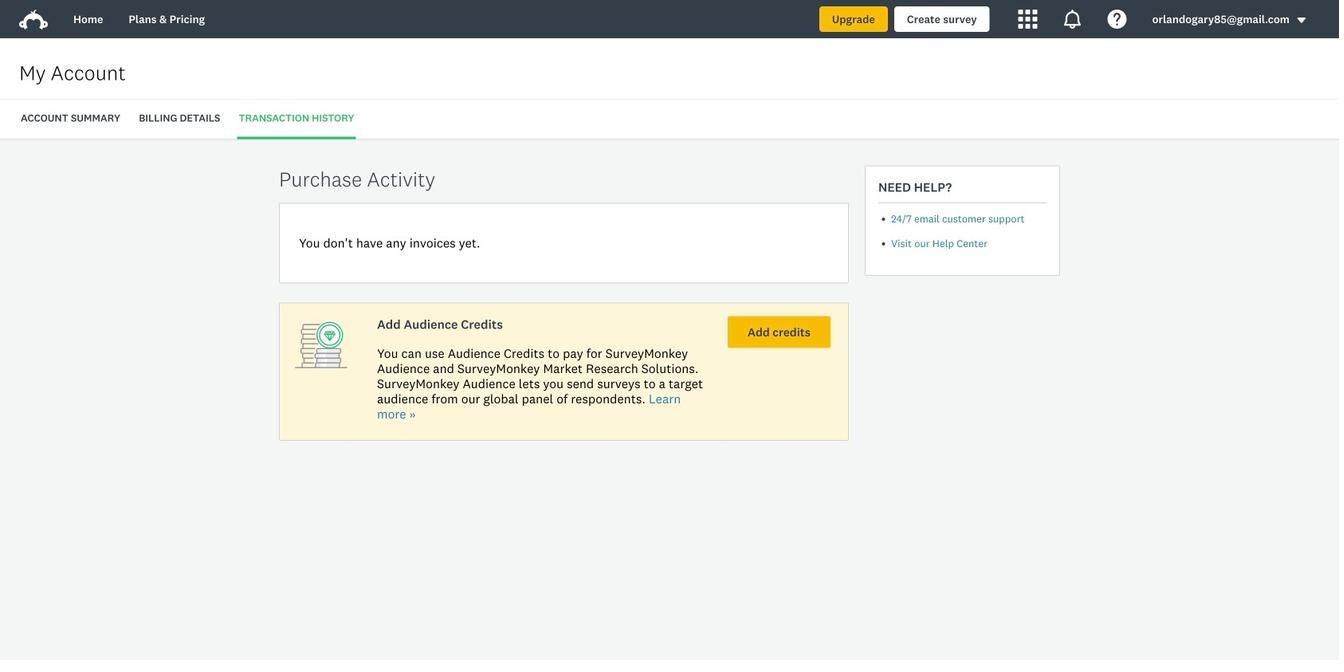 Task type: locate. For each thing, give the bounding box(es) containing it.
surveymonkey logo image
[[19, 10, 48, 30]]

products icon image
[[1018, 10, 1038, 29], [1063, 10, 1082, 29]]

0 horizontal spatial products icon image
[[1018, 10, 1038, 29]]

2 products icon image from the left
[[1063, 10, 1082, 29]]

1 products icon image from the left
[[1018, 10, 1038, 29]]

help icon image
[[1108, 10, 1127, 29]]

1 horizontal spatial products icon image
[[1063, 10, 1082, 29]]



Task type: describe. For each thing, give the bounding box(es) containing it.
dropdown arrow image
[[1296, 15, 1307, 26]]



Task type: vqa. For each thing, say whether or not it's contained in the screenshot.
Products Icon to the left
yes



